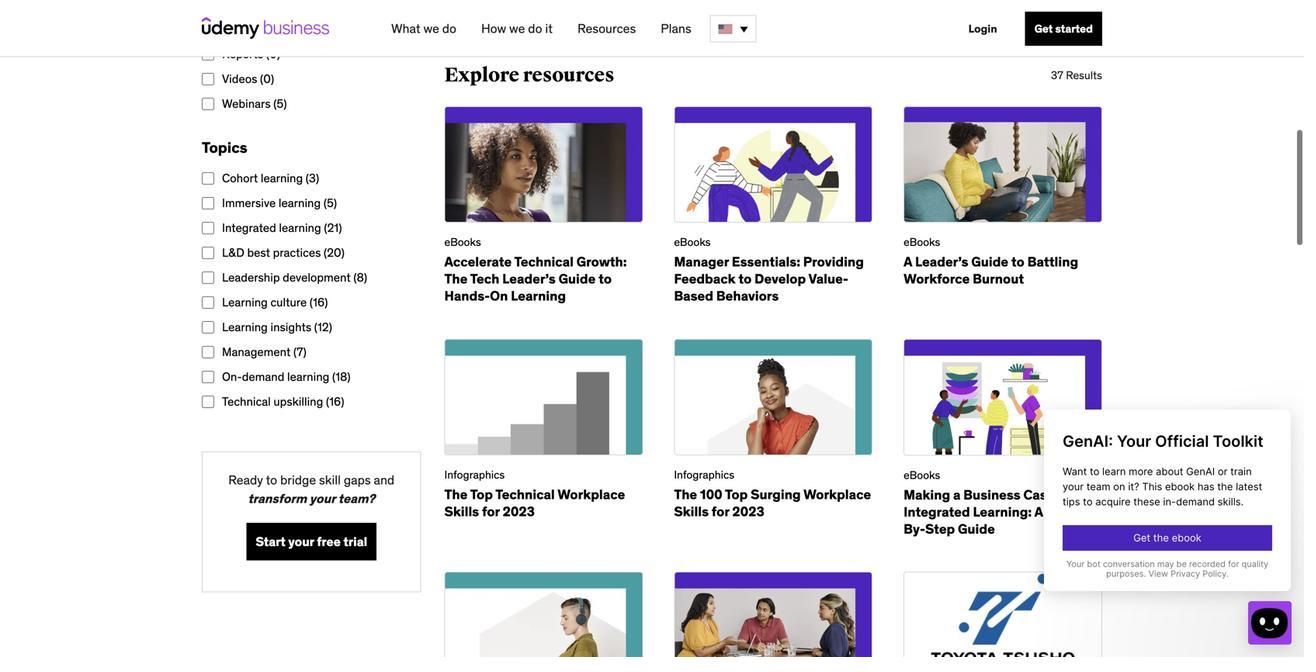 Task type: describe. For each thing, give the bounding box(es) containing it.
2023 inside infographics the top technical workplace skills for 2023
[[503, 504, 535, 520]]

workforce
[[904, 271, 970, 287]]

Podcasts (0) checkbox
[[202, 23, 214, 36]]

on
[[490, 288, 508, 304]]

Management (7) checkbox
[[202, 346, 214, 359]]

(0) for videos (0)
[[260, 71, 274, 86]]

skill
[[319, 472, 341, 488]]

tech
[[470, 271, 500, 287]]

management (7)
[[222, 345, 307, 359]]

on-
[[222, 370, 242, 384]]

videos (0)
[[222, 71, 274, 86]]

37
[[1051, 68, 1064, 82]]

start your free trial button
[[246, 523, 377, 561]]

infographics for 100
[[674, 468, 735, 482]]

to inside ebooks a leader's guide to battling workforce burnout
[[1012, 254, 1025, 270]]

100
[[700, 486, 723, 503]]

learning for learning insights (12)
[[222, 320, 268, 335]]

learning inside ebooks accelerate technical growth: the tech leader's guide to hands-on learning
[[511, 288, 566, 304]]

for inside ebooks making a business case for integrated learning: a step- by-step guide
[[1058, 487, 1075, 503]]

the top technical workplace skills for 2023 link
[[445, 486, 625, 520]]

plans button
[[655, 15, 698, 43]]

learning insights (12)
[[222, 320, 332, 335]]

(3)
[[306, 171, 319, 186]]

cohort
[[222, 171, 258, 186]]

Videos (0) checkbox
[[202, 73, 214, 86]]

learning down (7)
[[287, 370, 329, 384]]

best
[[247, 245, 270, 260]]

resources
[[578, 21, 636, 36]]

surging
[[751, 486, 801, 503]]

ebooks manager essentials: providing feedback to develop value- based behaviors
[[674, 235, 864, 304]]

and
[[374, 472, 395, 488]]

started
[[1056, 22, 1093, 36]]

(21)
[[324, 221, 342, 235]]

podcasts
[[222, 22, 270, 36]]

1 vertical spatial (5)
[[324, 196, 337, 210]]

learning:
[[973, 504, 1032, 520]]

learning for learning culture (16)
[[222, 295, 268, 310]]

workplace inside infographics the top technical workplace skills for 2023
[[558, 486, 625, 503]]

start your free trial link
[[246, 523, 377, 561]]

to inside ready to bridge skill gaps and transform your team?
[[266, 472, 277, 488]]

practices
[[273, 245, 321, 260]]

Cohort learning (3) checkbox
[[202, 173, 214, 185]]

making
[[904, 487, 950, 503]]

(0) for podcasts (0)
[[273, 22, 287, 36]]

videos
[[222, 71, 257, 86]]

a inside ebooks a leader's guide to battling workforce burnout
[[904, 254, 912, 270]]

ebooks a leader's guide to battling workforce burnout
[[904, 235, 1079, 287]]

0 horizontal spatial integrated
[[222, 221, 276, 235]]

integrated inside ebooks making a business case for integrated learning: a step- by-step guide
[[904, 504, 970, 520]]

1 vertical spatial technical
[[222, 394, 271, 409]]

demand
[[242, 370, 284, 384]]

Leadership development (8) checkbox
[[202, 272, 214, 284]]

ready
[[229, 472, 263, 488]]

step
[[925, 521, 955, 538]]

gaps
[[344, 472, 371, 488]]

(16) for learning culture (16)
[[310, 295, 328, 310]]

(18)
[[332, 370, 351, 384]]

a inside ebooks making a business case for integrated learning: a step- by-step guide
[[1035, 504, 1043, 520]]

udemy business image
[[202, 17, 329, 39]]

behaviors
[[716, 288, 779, 304]]

leader's inside ebooks accelerate technical growth: the tech leader's guide to hands-on learning
[[502, 271, 556, 287]]

37 results
[[1051, 68, 1103, 82]]

immersive learning (5)
[[222, 196, 337, 210]]

the 100 top surging workplace skills for 2023 link
[[674, 486, 871, 520]]

0 vertical spatial (5)
[[274, 96, 287, 111]]

webinars (5)
[[222, 96, 287, 111]]

Technical upskilling (16) checkbox
[[202, 396, 214, 409]]

learning for (3)
[[261, 171, 303, 186]]

it
[[545, 21, 553, 36]]

providing
[[803, 253, 864, 270]]

reports (0)
[[222, 47, 280, 61]]

infographics the top technical workplace skills for 2023
[[445, 468, 625, 520]]

guide inside ebooks accelerate technical growth: the tech leader's guide to hands-on learning
[[559, 271, 596, 287]]

by-
[[904, 521, 926, 538]]

develop
[[755, 271, 806, 287]]

cohort learning (3)
[[222, 171, 319, 186]]

hands-
[[445, 288, 490, 304]]

accelerate
[[445, 253, 512, 270]]

infographics the 100 top surging workplace skills for 2023
[[674, 468, 871, 520]]

login
[[969, 22, 997, 36]]

learning culture (16)
[[222, 295, 328, 310]]

team?
[[338, 491, 375, 507]]

explore
[[445, 63, 520, 87]]

start your free trial
[[256, 534, 367, 550]]

the inside ebooks accelerate technical growth: the tech leader's guide to hands-on learning
[[445, 271, 468, 287]]

what
[[391, 21, 421, 36]]

integrated learning (21)
[[222, 221, 342, 235]]

guide inside ebooks a leader's guide to battling workforce burnout
[[972, 254, 1009, 270]]

topics
[[202, 138, 247, 157]]

(7)
[[293, 345, 307, 359]]

to inside ebooks accelerate technical growth: the tech leader's guide to hands-on learning
[[599, 271, 612, 287]]

a
[[953, 487, 961, 503]]

the for the 100 top surging workplace skills for 2023
[[674, 486, 697, 503]]

we for what
[[424, 21, 439, 36]]

bridge
[[280, 472, 316, 488]]

(8)
[[354, 270, 367, 285]]

learning for (21)
[[279, 221, 321, 235]]

trial
[[343, 534, 367, 550]]

insights
[[271, 320, 311, 335]]

Integrated learning (21) checkbox
[[202, 222, 214, 235]]

ebooks making a business case for integrated learning: a step- by-step guide
[[904, 468, 1081, 538]]



Task type: locate. For each thing, give the bounding box(es) containing it.
Learning insights (12) checkbox
[[202, 322, 214, 334]]

to up behaviors
[[739, 271, 752, 287]]

the
[[445, 271, 468, 287], [445, 486, 468, 503], [674, 486, 697, 503]]

your
[[310, 491, 335, 507], [288, 534, 314, 550]]

to up transform
[[266, 472, 277, 488]]

learning
[[261, 171, 303, 186], [279, 196, 321, 210], [279, 221, 321, 235], [287, 370, 329, 384]]

(0) down udemy business image
[[266, 47, 280, 61]]

(5) right the webinars
[[274, 96, 287, 111]]

the for the top technical workplace skills for 2023
[[445, 486, 468, 503]]

l&d best practices (20)
[[222, 245, 345, 260]]

learning
[[511, 288, 566, 304], [222, 295, 268, 310], [222, 320, 268, 335]]

1 horizontal spatial skills
[[674, 504, 709, 520]]

the up hands-
[[445, 271, 468, 287]]

0 horizontal spatial leader's
[[502, 271, 556, 287]]

1 horizontal spatial for
[[712, 504, 730, 520]]

podcasts (0)
[[222, 22, 287, 36]]

learning down (3)
[[279, 196, 321, 210]]

ebooks inside ebooks making a business case for integrated learning: a step- by-step guide
[[904, 468, 941, 482]]

1 we from the left
[[424, 21, 439, 36]]

making a business case for integrated learning: a step- by-step guide link
[[904, 487, 1081, 538]]

top
[[470, 486, 493, 503], [725, 486, 748, 503]]

development
[[283, 270, 351, 285]]

(0) right videos
[[260, 71, 274, 86]]

get started
[[1035, 22, 1093, 36]]

infographics
[[445, 468, 505, 482], [674, 468, 735, 482]]

workplace inside infographics the 100 top surging workplace skills for 2023
[[804, 486, 871, 503]]

ebooks up workforce
[[904, 235, 941, 249]]

0 horizontal spatial we
[[424, 21, 439, 36]]

management
[[222, 345, 291, 359]]

get
[[1035, 22, 1053, 36]]

infographics up the top technical workplace skills for 2023 link
[[445, 468, 505, 482]]

0 horizontal spatial infographics
[[445, 468, 505, 482]]

do inside popup button
[[528, 21, 542, 36]]

what we do
[[391, 21, 457, 36]]

0 vertical spatial (0)
[[273, 22, 287, 36]]

plans
[[661, 21, 692, 36]]

(5)
[[274, 96, 287, 111], [324, 196, 337, 210]]

ebooks for making
[[904, 468, 941, 482]]

immersive
[[222, 196, 276, 210]]

0 vertical spatial a
[[904, 254, 912, 270]]

(16) for technical upskilling (16)
[[326, 394, 344, 409]]

login button
[[959, 12, 1007, 46]]

how
[[481, 21, 506, 36]]

1 vertical spatial (0)
[[266, 47, 280, 61]]

2023 inside infographics the 100 top surging workplace skills for 2023
[[733, 504, 765, 520]]

we right the what
[[424, 21, 439, 36]]

growth:
[[577, 253, 627, 270]]

1 do from the left
[[442, 21, 457, 36]]

resources
[[523, 63, 615, 87]]

leader's up on
[[502, 271, 556, 287]]

2 skills from the left
[[674, 504, 709, 520]]

leader's inside ebooks a leader's guide to battling workforce burnout
[[915, 254, 969, 270]]

learning for (5)
[[279, 196, 321, 210]]

get started link
[[1025, 12, 1103, 46]]

technical
[[514, 253, 574, 270], [222, 394, 271, 409], [496, 486, 555, 503]]

the left 100
[[674, 486, 697, 503]]

2 2023 from the left
[[733, 504, 765, 520]]

essentials:
[[732, 253, 801, 270]]

we right how
[[509, 21, 525, 36]]

do for what we do
[[442, 21, 457, 36]]

technical inside infographics the top technical workplace skills for 2023
[[496, 486, 555, 503]]

guide inside ebooks making a business case for integrated learning: a step- by-step guide
[[958, 521, 995, 538]]

2 horizontal spatial for
[[1058, 487, 1075, 503]]

learning up practices
[[279, 221, 321, 235]]

(20)
[[324, 245, 345, 260]]

integrated down 'immersive'
[[222, 221, 276, 235]]

a up workforce
[[904, 254, 912, 270]]

1 horizontal spatial 2023
[[733, 504, 765, 520]]

we inside 'how we do it' popup button
[[509, 21, 525, 36]]

a leader's guide to battling workforce burnout link
[[904, 254, 1079, 287]]

Reports (0) checkbox
[[202, 48, 214, 61]]

your inside button
[[288, 534, 314, 550]]

ebooks inside ebooks manager essentials: providing feedback to develop value- based behaviors
[[674, 235, 711, 249]]

2 do from the left
[[528, 21, 542, 36]]

2 workplace from the left
[[804, 486, 871, 503]]

how we do it button
[[475, 15, 559, 43]]

0 horizontal spatial top
[[470, 486, 493, 503]]

skills inside infographics the top technical workplace skills for 2023
[[445, 504, 479, 520]]

value-
[[809, 271, 849, 287]]

1 horizontal spatial a
[[1035, 504, 1043, 520]]

1 vertical spatial integrated
[[904, 504, 970, 520]]

menu navigation
[[379, 0, 1103, 57]]

for inside infographics the top technical workplace skills for 2023
[[482, 504, 500, 520]]

do inside popup button
[[442, 21, 457, 36]]

top inside infographics the 100 top surging workplace skills for 2023
[[725, 486, 748, 503]]

ebooks up manager
[[674, 235, 711, 249]]

do
[[442, 21, 457, 36], [528, 21, 542, 36]]

ebooks for manager
[[674, 235, 711, 249]]

1 workplace from the left
[[558, 486, 625, 503]]

L&D best practices (20) checkbox
[[202, 247, 214, 260]]

reports
[[222, 47, 263, 61]]

1 vertical spatial (16)
[[326, 394, 344, 409]]

ebooks up accelerate
[[445, 235, 481, 249]]

0 horizontal spatial do
[[442, 21, 457, 36]]

manager essentials: providing feedback to develop value- based behaviors link
[[674, 253, 864, 304]]

(0) right podcasts
[[273, 22, 287, 36]]

to up burnout
[[1012, 254, 1025, 270]]

0 horizontal spatial skills
[[445, 504, 479, 520]]

2 infographics from the left
[[674, 468, 735, 482]]

1 horizontal spatial (5)
[[324, 196, 337, 210]]

your down skill
[[310, 491, 335, 507]]

1 skills from the left
[[445, 504, 479, 520]]

0 horizontal spatial (5)
[[274, 96, 287, 111]]

burnout
[[973, 271, 1024, 287]]

learning up immersive learning (5)
[[261, 171, 303, 186]]

results
[[1066, 68, 1103, 82]]

the inside infographics the 100 top surging workplace skills for 2023
[[674, 486, 697, 503]]

based
[[674, 288, 714, 304]]

(16) down (18)
[[326, 394, 344, 409]]

do right the what
[[442, 21, 457, 36]]

l&d
[[222, 245, 244, 260]]

learning right on
[[511, 288, 566, 304]]

guide up burnout
[[972, 254, 1009, 270]]

Learning culture (16) checkbox
[[202, 297, 214, 309]]

0 horizontal spatial workplace
[[558, 486, 625, 503]]

transform
[[248, 491, 307, 507]]

what we do button
[[385, 15, 463, 43]]

Webinars (5) checkbox
[[202, 98, 214, 110]]

the inside infographics the top technical workplace skills for 2023
[[445, 486, 468, 503]]

1 vertical spatial a
[[1035, 504, 1043, 520]]

manager
[[674, 253, 729, 270]]

1 horizontal spatial top
[[725, 486, 748, 503]]

accelerate technical growth: the tech leader's guide to hands-on learning link
[[445, 253, 627, 304]]

2 vertical spatial technical
[[496, 486, 555, 503]]

1 infographics from the left
[[445, 468, 505, 482]]

leader's
[[915, 254, 969, 270], [502, 271, 556, 287]]

ebooks inside ebooks a leader's guide to battling workforce burnout
[[904, 235, 941, 249]]

leadership
[[222, 270, 280, 285]]

ebooks up making
[[904, 468, 941, 482]]

your inside ready to bridge skill gaps and transform your team?
[[310, 491, 335, 507]]

ready to bridge skill gaps and transform your team?
[[229, 472, 395, 507]]

free
[[317, 534, 341, 550]]

(16) down development
[[310, 295, 328, 310]]

1 horizontal spatial integrated
[[904, 504, 970, 520]]

1 horizontal spatial do
[[528, 21, 542, 36]]

learning down leadership
[[222, 295, 268, 310]]

the right and
[[445, 486, 468, 503]]

1 top from the left
[[470, 486, 493, 503]]

(12)
[[314, 320, 332, 335]]

case
[[1024, 487, 1055, 503]]

0 vertical spatial technical
[[514, 253, 574, 270]]

ebooks accelerate technical growth: the tech leader's guide to hands-on learning
[[445, 235, 627, 304]]

technical upskilling (16)
[[222, 394, 344, 409]]

(0) for reports (0)
[[266, 47, 280, 61]]

0 horizontal spatial 2023
[[503, 504, 535, 520]]

infographics for top
[[445, 468, 505, 482]]

your left free
[[288, 534, 314, 550]]

battling
[[1028, 254, 1079, 270]]

to inside ebooks manager essentials: providing feedback to develop value- based behaviors
[[739, 271, 752, 287]]

0 vertical spatial your
[[310, 491, 335, 507]]

how we do it
[[481, 21, 553, 36]]

we for how
[[509, 21, 525, 36]]

2 vertical spatial (0)
[[260, 71, 274, 86]]

ebooks
[[445, 235, 481, 249], [674, 235, 711, 249], [904, 235, 941, 249], [904, 468, 941, 482]]

learning up management
[[222, 320, 268, 335]]

to down "growth:"
[[599, 271, 612, 287]]

skills inside infographics the 100 top surging workplace skills for 2023
[[674, 504, 709, 520]]

we
[[424, 21, 439, 36], [509, 21, 525, 36]]

guide
[[972, 254, 1009, 270], [559, 271, 596, 287], [958, 521, 995, 538]]

1 horizontal spatial we
[[509, 21, 525, 36]]

a down case
[[1035, 504, 1043, 520]]

step-
[[1046, 504, 1081, 520]]

infographics up 100
[[674, 468, 735, 482]]

infographics inside infographics the 100 top surging workplace skills for 2023
[[674, 468, 735, 482]]

Immersive learning (5) checkbox
[[202, 197, 214, 210]]

leader's up workforce
[[915, 254, 969, 270]]

1 horizontal spatial leader's
[[915, 254, 969, 270]]

ebooks inside ebooks accelerate technical growth: the tech leader's guide to hands-on learning
[[445, 235, 481, 249]]

we inside the what we do popup button
[[424, 21, 439, 36]]

upskilling
[[274, 394, 323, 409]]

guide down learning:
[[958, 521, 995, 538]]

technical inside ebooks accelerate technical growth: the tech leader's guide to hands-on learning
[[514, 253, 574, 270]]

1 horizontal spatial infographics
[[674, 468, 735, 482]]

do for how we do it
[[528, 21, 542, 36]]

1 2023 from the left
[[503, 504, 535, 520]]

for inside infographics the 100 top surging workplace skills for 2023
[[712, 504, 730, 520]]

guide down "growth:"
[[559, 271, 596, 287]]

do left it
[[528, 21, 542, 36]]

to
[[1012, 254, 1025, 270], [599, 271, 612, 287], [739, 271, 752, 287], [266, 472, 277, 488]]

On-demand learning (18) checkbox
[[202, 371, 214, 384]]

top inside infographics the top technical workplace skills for 2023
[[470, 486, 493, 503]]

0 horizontal spatial for
[[482, 504, 500, 520]]

2 top from the left
[[725, 486, 748, 503]]

for
[[1058, 487, 1075, 503], [482, 504, 500, 520], [712, 504, 730, 520]]

culture
[[271, 295, 307, 310]]

1 horizontal spatial workplace
[[804, 486, 871, 503]]

(5) up (21)
[[324, 196, 337, 210]]

resources button
[[571, 15, 642, 43]]

ebooks for a
[[904, 235, 941, 249]]

0 horizontal spatial a
[[904, 254, 912, 270]]

ebooks for accelerate
[[445, 235, 481, 249]]

integrated up step
[[904, 504, 970, 520]]

0 vertical spatial integrated
[[222, 221, 276, 235]]

infographics inside infographics the top technical workplace skills for 2023
[[445, 468, 505, 482]]

a
[[904, 254, 912, 270], [1035, 504, 1043, 520]]

webinars
[[222, 96, 271, 111]]

2 we from the left
[[509, 21, 525, 36]]

0 vertical spatial (16)
[[310, 295, 328, 310]]

explore resources
[[445, 63, 615, 87]]

1 vertical spatial your
[[288, 534, 314, 550]]

skills
[[445, 504, 479, 520], [674, 504, 709, 520]]

business
[[964, 487, 1021, 503]]



Task type: vqa. For each thing, say whether or not it's contained in the screenshot.


